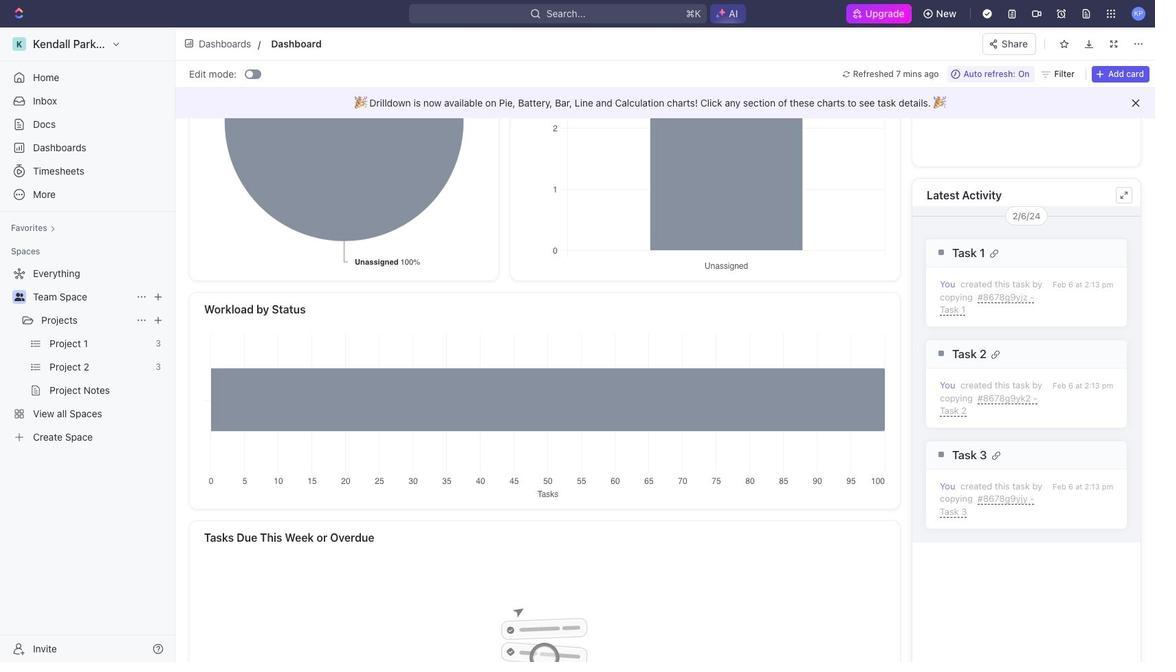 Task type: locate. For each thing, give the bounding box(es) containing it.
tree inside sidebar 'navigation'
[[6, 263, 169, 448]]

sidebar navigation
[[0, 28, 178, 662]]

None text field
[[271, 35, 571, 52]]

alert
[[175, 88, 1155, 118]]

tree
[[6, 263, 169, 448]]

user group image
[[14, 293, 24, 301]]



Task type: describe. For each thing, give the bounding box(es) containing it.
kendall parks's workspace, , element
[[12, 37, 26, 51]]



Task type: vqa. For each thing, say whether or not it's contained in the screenshot.
text box
yes



